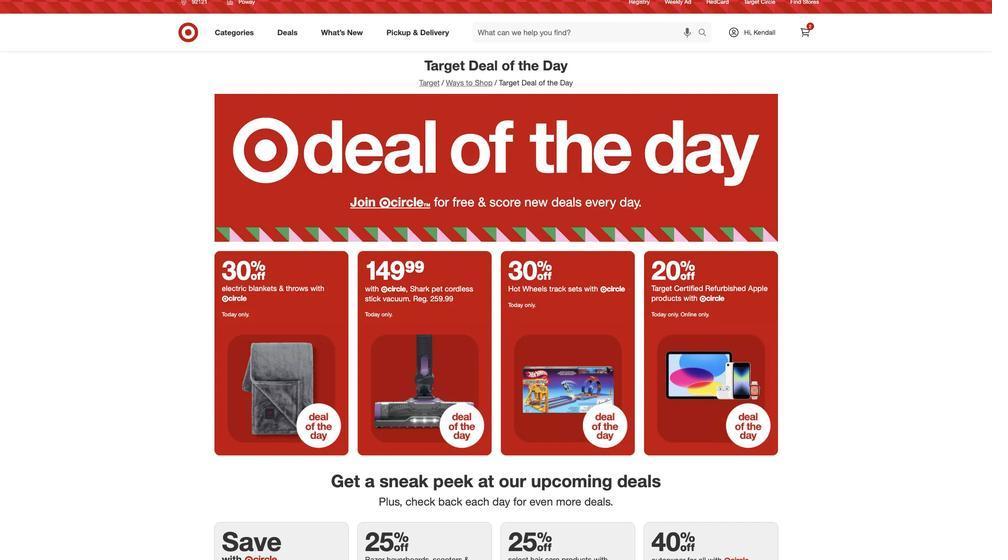 Task type: describe. For each thing, give the bounding box(es) containing it.
plus,
[[379, 495, 403, 509]]

1 25 from the left
[[365, 526, 409, 558]]

2 / from the left
[[495, 78, 497, 87]]

0 horizontal spatial the
[[519, 57, 539, 74]]

0 vertical spatial deals
[[552, 194, 582, 210]]

circle for hot wheels track sets with
[[607, 284, 625, 293]]

today only. for electric blankets & throws with
[[222, 311, 250, 318]]

deals.
[[585, 495, 614, 509]]

◎
[[379, 197, 391, 209]]

1 vertical spatial day
[[560, 78, 573, 87]]

what's
[[321, 28, 345, 37]]

refurbished
[[706, 284, 747, 293]]

day
[[493, 495, 511, 509]]

shark
[[410, 284, 430, 293]]

, shark pet cordless stick vacuum. reg. 259.99
[[365, 284, 474, 303]]

online
[[681, 311, 697, 318]]

hi,
[[745, 28, 752, 36]]

categories link
[[207, 22, 266, 43]]

only. for hot wheels track sets with
[[525, 301, 536, 309]]

& inside 'link'
[[413, 28, 418, 37]]

pickup
[[387, 28, 411, 37]]

1 vertical spatial the
[[548, 78, 558, 87]]

target deal of the day image for with
[[358, 322, 492, 456]]

circle for target certified refurbished apple products with
[[707, 293, 725, 303]]

with inside target certified refurbished apple products with
[[684, 293, 698, 303]]

search
[[694, 28, 717, 38]]

today only. online only.
[[652, 311, 710, 318]]

target left ways on the left top
[[419, 78, 440, 87]]

today for hot wheels track sets with
[[509, 301, 523, 309]]

0 vertical spatial for
[[434, 194, 449, 210]]

kendall
[[754, 28, 776, 36]]

1 horizontal spatial deal
[[522, 78, 537, 87]]

wheels
[[523, 284, 548, 293]]

what's new link
[[313, 22, 375, 43]]

target deal of the day target / ways to shop / target deal of the day
[[419, 57, 573, 87]]

delivery
[[420, 28, 449, 37]]

deals
[[278, 28, 298, 37]]

target certified refurbished apple products with
[[652, 284, 768, 303]]

today only. for hot wheels track sets with
[[509, 301, 536, 309]]

target up ways on the left top
[[425, 57, 465, 74]]

apple
[[749, 284, 768, 293]]

what's new
[[321, 28, 363, 37]]

target deal of the day image for target certified refurbished apple products with
[[644, 322, 778, 456]]

search button
[[694, 22, 717, 45]]

target link
[[419, 78, 440, 87]]

day.
[[620, 194, 642, 210]]

only. for target certified refurbished apple products with
[[668, 311, 679, 318]]

40
[[652, 526, 696, 558]]

new
[[525, 194, 548, 210]]

at
[[478, 471, 494, 492]]

stick
[[365, 294, 381, 303]]

259.99
[[431, 294, 454, 303]]

1 / from the left
[[442, 78, 444, 87]]

today for target certified refurbished apple products with
[[652, 311, 667, 318]]

every
[[586, 194, 617, 210]]

,
[[406, 284, 408, 293]]

free
[[453, 194, 475, 210]]

target deal of the day image for hot wheels track sets with
[[501, 322, 635, 456]]

only. for with
[[382, 311, 393, 318]]

our
[[499, 471, 527, 492]]

30 for 30
[[509, 254, 552, 286]]

throws
[[286, 284, 309, 293]]

hi, kendall
[[745, 28, 776, 36]]

0 horizontal spatial deal
[[469, 57, 498, 74]]

1 vertical spatial &
[[478, 194, 486, 210]]

today for electric blankets & throws with
[[222, 311, 237, 318]]

to
[[466, 78, 473, 87]]

get
[[331, 471, 360, 492]]



Task type: locate. For each thing, give the bounding box(es) containing it.
score
[[490, 194, 521, 210]]

each
[[466, 495, 490, 509]]

2 vertical spatial &
[[279, 284, 284, 293]]

target up products
[[652, 284, 672, 293]]

deal right the shop
[[522, 78, 537, 87]]

1 horizontal spatial 25
[[509, 526, 552, 558]]

peek
[[433, 471, 474, 492]]

1 horizontal spatial of
[[539, 78, 545, 87]]

vacuum.
[[383, 294, 411, 303]]

only. right online
[[699, 311, 710, 318]]

today down the hot
[[509, 301, 523, 309]]

with
[[311, 284, 325, 293], [365, 284, 381, 293], [585, 284, 598, 293], [684, 293, 698, 303]]

1 horizontal spatial today only.
[[365, 311, 393, 318]]

target inside target certified refurbished apple products with
[[652, 284, 672, 293]]

join ◎ circle tm for free & score new deals every day.
[[350, 194, 642, 210]]

only.
[[525, 301, 536, 309], [238, 311, 250, 318], [382, 311, 393, 318], [668, 311, 679, 318], [699, 311, 710, 318]]

1 horizontal spatial &
[[413, 28, 418, 37]]

25
[[365, 526, 409, 558], [509, 526, 552, 558]]

categories
[[215, 28, 254, 37]]

cordless
[[445, 284, 474, 293]]

circle right sets
[[607, 284, 625, 293]]

30 inside 30 electric blankets & throws with circle
[[222, 254, 266, 286]]

products
[[652, 293, 682, 303]]

day
[[543, 57, 568, 74], [560, 78, 573, 87]]

blankets
[[249, 284, 277, 293]]

reg.
[[413, 294, 428, 303]]

electric
[[222, 284, 247, 293]]

today for with
[[365, 311, 380, 318]]

with down certified in the bottom right of the page
[[684, 293, 698, 303]]

target deal of the day image for electric blankets & throws with
[[214, 322, 348, 456]]

hot wheels track sets with
[[509, 284, 601, 293]]

the
[[519, 57, 539, 74], [548, 78, 558, 87]]

only. left online
[[668, 311, 679, 318]]

today down products
[[652, 311, 667, 318]]

2 25 from the left
[[509, 526, 552, 558]]

1 horizontal spatial deals
[[618, 471, 661, 492]]

1 horizontal spatial 30
[[509, 254, 552, 286]]

shop
[[475, 78, 493, 87]]

circle down refurbished
[[707, 293, 725, 303]]

1 vertical spatial of
[[539, 78, 545, 87]]

upcoming
[[531, 471, 613, 492]]

new
[[347, 28, 363, 37]]

ways to shop link
[[446, 78, 493, 87]]

deals inside get a sneak peek at our upcoming deals plus, check back each day for even more deals.
[[618, 471, 661, 492]]

get a sneak peek at our upcoming deals plus, check back each day for even more deals.
[[331, 471, 661, 509]]

& right pickup
[[413, 28, 418, 37]]

& left throws
[[279, 284, 284, 293]]

back
[[439, 495, 463, 509]]

today down the stick
[[365, 311, 380, 318]]

circle right join
[[391, 194, 424, 210]]

for right tm
[[434, 194, 449, 210]]

0 vertical spatial deal
[[469, 57, 498, 74]]

0 horizontal spatial deals
[[552, 194, 582, 210]]

2 link
[[795, 22, 816, 43]]

today only. for with
[[365, 311, 393, 318]]

deals
[[552, 194, 582, 210], [618, 471, 661, 492]]

ways
[[446, 78, 464, 87]]

2 30 from the left
[[509, 254, 552, 286]]

with right throws
[[311, 284, 325, 293]]

0 horizontal spatial &
[[279, 284, 284, 293]]

0 horizontal spatial for
[[434, 194, 449, 210]]

1 horizontal spatial for
[[514, 495, 527, 509]]

1 vertical spatial deal
[[522, 78, 537, 87]]

of
[[502, 57, 515, 74], [539, 78, 545, 87]]

even
[[530, 495, 553, 509]]

more
[[556, 495, 582, 509]]

circle inside 30 electric blankets & throws with circle
[[228, 293, 247, 303]]

30 for 30 electric blankets & throws with circle
[[222, 254, 266, 286]]

with right sets
[[585, 284, 598, 293]]

today only. down electric
[[222, 311, 250, 318]]

target deal of the day image
[[214, 94, 778, 242], [214, 322, 348, 456], [358, 322, 492, 456], [501, 322, 635, 456], [644, 322, 778, 456]]

1 vertical spatial for
[[514, 495, 527, 509]]

track
[[550, 284, 566, 293]]

join
[[350, 194, 376, 210]]

25 down plus,
[[365, 526, 409, 558]]

2 horizontal spatial &
[[478, 194, 486, 210]]

sneak
[[380, 471, 429, 492]]

99
[[405, 254, 425, 286]]

today only.
[[509, 301, 536, 309], [222, 311, 250, 318], [365, 311, 393, 318]]

for
[[434, 194, 449, 210], [514, 495, 527, 509]]

circle down electric
[[228, 293, 247, 303]]

pickup & delivery link
[[379, 22, 461, 43]]

20
[[652, 254, 696, 286]]

deal up the shop
[[469, 57, 498, 74]]

for inside get a sneak peek at our upcoming deals plus, check back each day for even more deals.
[[514, 495, 527, 509]]

/ right the shop
[[495, 78, 497, 87]]

149 99
[[365, 254, 425, 286]]

only. down vacuum.
[[382, 311, 393, 318]]

save
[[222, 526, 282, 558]]

today
[[509, 301, 523, 309], [222, 311, 237, 318], [365, 311, 380, 318], [652, 311, 667, 318]]

1 30 from the left
[[222, 254, 266, 286]]

&
[[413, 28, 418, 37], [478, 194, 486, 210], [279, 284, 284, 293]]

target
[[425, 57, 465, 74], [419, 78, 440, 87], [499, 78, 520, 87], [652, 284, 672, 293]]

hot
[[509, 284, 521, 293]]

0 horizontal spatial 25
[[365, 526, 409, 558]]

30 electric blankets & throws with circle
[[222, 254, 325, 303]]

1 horizontal spatial /
[[495, 78, 497, 87]]

2
[[809, 23, 812, 29]]

circle
[[391, 194, 424, 210], [388, 284, 406, 293], [607, 284, 625, 293], [228, 293, 247, 303], [707, 293, 725, 303]]

only. down electric
[[238, 311, 250, 318]]

1 vertical spatial deals
[[618, 471, 661, 492]]

certified
[[674, 284, 704, 293]]

& inside 30 electric blankets & throws with circle
[[279, 284, 284, 293]]

0 vertical spatial &
[[413, 28, 418, 37]]

only. down wheels
[[525, 301, 536, 309]]

sets
[[568, 284, 582, 293]]

target right the shop
[[499, 78, 520, 87]]

check
[[406, 495, 436, 509]]

/
[[442, 78, 444, 87], [495, 78, 497, 87]]

0 horizontal spatial today only.
[[222, 311, 250, 318]]

with inside 30 electric blankets & throws with circle
[[311, 284, 325, 293]]

only. for electric blankets & throws with
[[238, 311, 250, 318]]

tm
[[424, 202, 431, 208]]

0 vertical spatial of
[[502, 57, 515, 74]]

pet
[[432, 284, 443, 293]]

25 down even
[[509, 526, 552, 558]]

2 horizontal spatial today only.
[[509, 301, 536, 309]]

deals link
[[270, 22, 309, 43]]

today down electric
[[222, 311, 237, 318]]

today only. down the stick
[[365, 311, 393, 318]]

circle for with
[[388, 284, 406, 293]]

0 horizontal spatial of
[[502, 57, 515, 74]]

deal
[[469, 57, 498, 74], [522, 78, 537, 87]]

149
[[365, 254, 405, 286]]

& right free
[[478, 194, 486, 210]]

0 vertical spatial the
[[519, 57, 539, 74]]

pickup & delivery
[[387, 28, 449, 37]]

0 vertical spatial day
[[543, 57, 568, 74]]

for right day
[[514, 495, 527, 509]]

/ left ways on the left top
[[442, 78, 444, 87]]

today only. down the hot
[[509, 301, 536, 309]]

circle up vacuum.
[[388, 284, 406, 293]]

with up the stick
[[365, 284, 381, 293]]

30
[[222, 254, 266, 286], [509, 254, 552, 286]]

a
[[365, 471, 375, 492]]

0 horizontal spatial 30
[[222, 254, 266, 286]]

0 horizontal spatial /
[[442, 78, 444, 87]]

What can we help you find? suggestions appear below search field
[[472, 22, 701, 43]]

1 horizontal spatial the
[[548, 78, 558, 87]]



Task type: vqa. For each thing, say whether or not it's contained in the screenshot.
only. corresponding to with
yes



